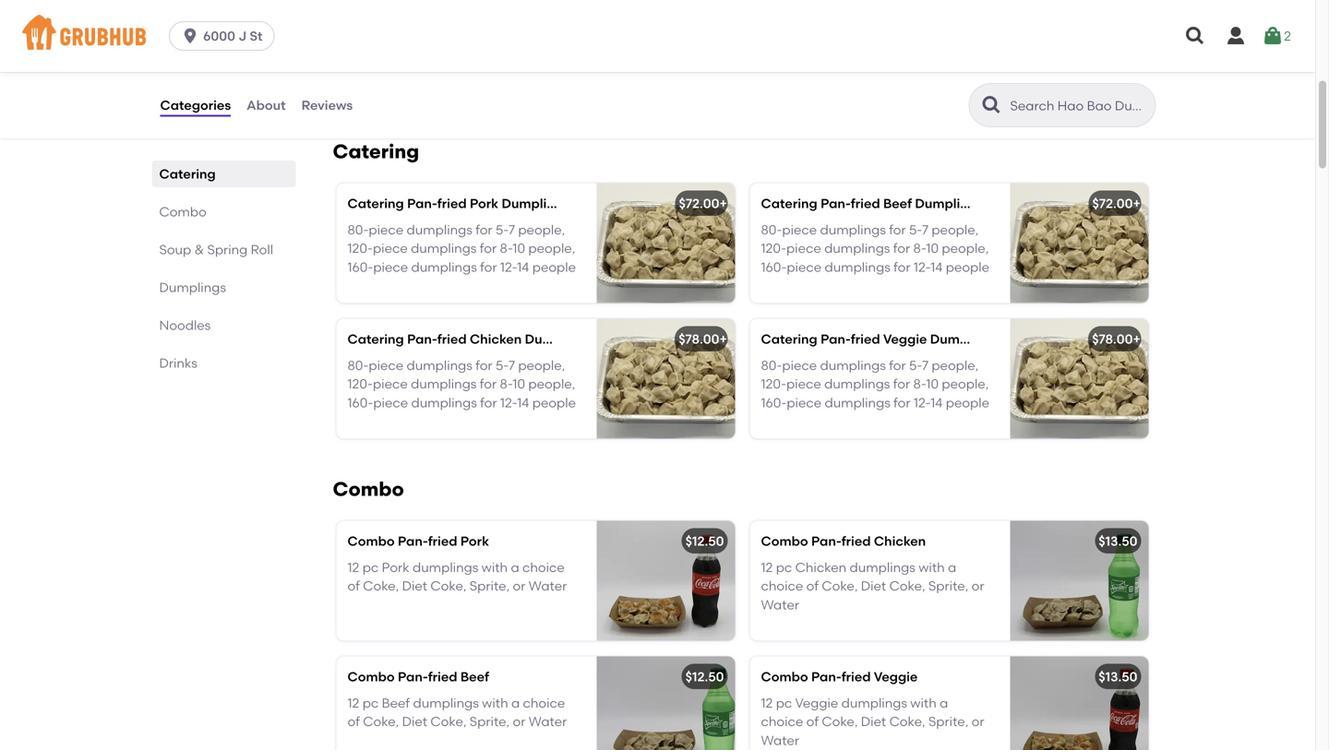 Task type: vqa. For each thing, say whether or not it's contained in the screenshot.
water inside the "12 PC PORK DUMPLINGS WITH A CHOICE OF COKE, DIET COKE, SPRITE, OR WATER"
yes



Task type: locate. For each thing, give the bounding box(es) containing it.
1 vertical spatial $12.50
[[685, 669, 724, 685]]

of down combo pan-fried beef
[[347, 714, 360, 730]]

12 pc pork dumplings with a choice of coke, diet coke, sprite, or water
[[347, 560, 567, 594]]

of inside "12 pc pork dumplings with a choice of coke, diet coke, sprite, or water"
[[347, 578, 360, 594]]

catering for catering pan-fried chicken dumplings
[[347, 331, 404, 347]]

catering pan-fried beef dumplings
[[761, 196, 983, 211]]

160- for catering pan-fried pork dumplings
[[347, 259, 373, 275]]

1 $13.50 from the top
[[1099, 534, 1138, 549]]

coke,
[[363, 578, 399, 594], [430, 578, 466, 594], [822, 578, 858, 594], [889, 578, 925, 594], [363, 714, 399, 730], [430, 714, 466, 730], [822, 714, 858, 730], [889, 714, 925, 730]]

a inside 12 pc veggie dumplings with a choice of coke, diet coke, sprite, or water
[[940, 695, 948, 711]]

pan-
[[407, 196, 437, 211], [821, 196, 851, 211], [407, 331, 437, 347], [821, 331, 851, 347], [398, 534, 428, 549], [811, 534, 841, 549], [398, 669, 428, 685], [811, 669, 841, 685]]

chicken for for
[[470, 331, 522, 347]]

pc down combo pan-fried pork
[[362, 560, 379, 575]]

14
[[517, 259, 529, 275], [931, 259, 943, 275], [517, 395, 529, 411], [931, 395, 943, 411]]

noodles
[[159, 317, 211, 333]]

roll
[[251, 242, 273, 257]]

with down combo pan-fried beef
[[482, 695, 508, 711]]

pc down combo pan-fried veggie
[[776, 695, 792, 711]]

1 vertical spatial $13.50
[[1099, 669, 1138, 685]]

80- for catering pan-fried beef dumplings
[[761, 222, 782, 238]]

of down combo pan-fried pork
[[347, 578, 360, 594]]

choice
[[522, 560, 565, 575], [761, 578, 803, 594], [523, 695, 565, 711], [761, 714, 803, 730]]

of inside 12 pc beef dumplings with a choice of coke, diet coke, sprite, or water
[[347, 714, 360, 730]]

dumplings for catering pan-fried pork dumplings
[[502, 196, 569, 211]]

a inside 12 pc beef dumplings with a choice of coke, diet coke, sprite, or water
[[511, 695, 520, 711]]

j
[[238, 28, 247, 44]]

0 horizontal spatial $78.00
[[679, 331, 719, 347]]

with down combo pan-fried chicken
[[919, 560, 945, 575]]

people for catering pan-fried pork dumplings
[[532, 259, 576, 275]]

diet inside 12 pc veggie dumplings with a choice of coke, diet coke, sprite, or water
[[861, 714, 886, 730]]

10 for veggie
[[926, 376, 939, 392]]

14 up catering pan-fried chicken dumplings
[[517, 259, 529, 275]]

combo pan-fried chicken
[[761, 534, 926, 549]]

with for chicken
[[919, 560, 945, 575]]

80-
[[347, 222, 369, 238], [761, 222, 782, 238], [347, 358, 369, 373], [761, 358, 782, 373]]

0 horizontal spatial beef
[[382, 695, 410, 711]]

people for catering pan-fried veggie dumplings
[[946, 395, 989, 411]]

10
[[513, 241, 525, 256], [926, 241, 939, 256], [513, 376, 525, 392], [926, 376, 939, 392]]

a for combo pan-fried beef
[[511, 695, 520, 711]]

categories button
[[159, 72, 232, 138]]

choice inside "12 pc pork dumplings with a choice of coke, diet coke, sprite, or water"
[[522, 560, 565, 575]]

$72.00
[[679, 196, 719, 211], [1092, 196, 1133, 211]]

0 vertical spatial $12.50
[[685, 534, 724, 549]]

people,
[[518, 222, 565, 238], [932, 222, 978, 238], [528, 241, 575, 256], [942, 241, 989, 256], [518, 358, 565, 373], [932, 358, 978, 373], [528, 376, 575, 392], [942, 376, 989, 392]]

14 down catering pan-fried veggie dumplings on the right of the page
[[931, 395, 943, 411]]

120- for catering pan-fried beef dumplings
[[761, 241, 786, 256]]

choice inside 12 pc chicken dumplings with a choice of coke, diet coke, sprite, or water
[[761, 578, 803, 594]]

a
[[511, 560, 519, 575], [948, 560, 956, 575], [511, 695, 520, 711], [940, 695, 948, 711]]

reviews
[[301, 97, 353, 113]]

diet
[[402, 578, 427, 594], [861, 578, 886, 594], [402, 714, 427, 730], [861, 714, 886, 730]]

0 horizontal spatial chicken
[[470, 331, 522, 347]]

sprite,
[[470, 578, 510, 594], [928, 578, 968, 594], [470, 714, 510, 730], [928, 714, 968, 730]]

Search Hao Bao Dumplings search field
[[1008, 97, 1150, 114]]

diet inside 12 pc beef dumplings with a choice of coke, diet coke, sprite, or water
[[402, 714, 427, 730]]

with inside 12 pc beef dumplings with a choice of coke, diet coke, sprite, or water
[[482, 695, 508, 711]]

$78.00 +
[[679, 331, 727, 347], [1092, 331, 1141, 347]]

12- down catering pan-fried chicken dumplings
[[500, 395, 517, 411]]

$78.00
[[679, 331, 719, 347], [1092, 331, 1133, 347]]

choice inside 12 pc veggie dumplings with a choice of coke, diet coke, sprite, or water
[[761, 714, 803, 730]]

water inside 12 pc beef dumplings with a choice of coke, diet coke, sprite, or water
[[529, 714, 567, 730]]

2 vertical spatial beef
[[382, 695, 410, 711]]

fried for catering pan-fried beef dumplings
[[851, 196, 880, 211]]

pan- for combo pan-fried pork
[[398, 534, 428, 549]]

80-piece dumplings for 5-7 people, 120-piece dumplings for 8-10 people, 160-piece dumplings for 12-14 people down catering pan-fried chicken dumplings
[[347, 358, 576, 411]]

soup & spring roll
[[159, 242, 273, 257]]

with for beef
[[482, 695, 508, 711]]

beef
[[883, 196, 912, 211], [460, 669, 489, 685], [382, 695, 410, 711]]

10 down catering pan-fried pork dumplings
[[513, 241, 525, 256]]

combo for combo pan-fried pork
[[347, 534, 395, 549]]

14 down catering pan-fried beef dumplings
[[931, 259, 943, 275]]

0 horizontal spatial svg image
[[181, 27, 199, 45]]

catering for catering pan-fried pork dumplings
[[347, 196, 404, 211]]

for
[[476, 222, 492, 238], [889, 222, 906, 238], [480, 241, 497, 256], [893, 241, 910, 256], [480, 259, 497, 275], [894, 259, 911, 275], [476, 358, 492, 373], [889, 358, 906, 373], [480, 376, 497, 392], [893, 376, 910, 392], [480, 395, 497, 411], [894, 395, 911, 411]]

of down combo pan-fried chicken
[[806, 578, 819, 594]]

sprite, for combo pan-fried beef
[[470, 714, 510, 730]]

choice inside 12 pc beef dumplings with a choice of coke, diet coke, sprite, or water
[[523, 695, 565, 711]]

$78.00 for catering pan-fried veggie dumplings
[[1092, 331, 1133, 347]]

or inside 12 pc veggie dumplings with a choice of coke, diet coke, sprite, or water
[[972, 714, 984, 730]]

2 vertical spatial pork
[[382, 560, 409, 575]]

2 horizontal spatial svg image
[[1225, 25, 1247, 47]]

12- down catering pan-fried beef dumplings
[[914, 259, 931, 275]]

7 down catering pan-fried veggie dumplings on the right of the page
[[922, 358, 928, 373]]

+ for catering pan-fried chicken dumplings
[[719, 331, 727, 347]]

pan- for combo pan-fried veggie
[[811, 669, 841, 685]]

of inside 'offer valid on first orders of $28 or more.'
[[507, 38, 520, 53]]

diet inside 12 pc chicken dumplings with a choice of coke, diet coke, sprite, or water
[[861, 578, 886, 594]]

dumplings
[[502, 196, 569, 211], [915, 196, 983, 211], [159, 280, 226, 295], [525, 331, 593, 347], [930, 331, 998, 347]]

$12.50
[[685, 534, 724, 549], [685, 669, 724, 685]]

diet down combo pan-fried pork
[[402, 578, 427, 594]]

5-
[[496, 222, 509, 238], [909, 222, 922, 238], [496, 358, 509, 373], [909, 358, 922, 373]]

80-piece dumplings for 5-7 people, 120-piece dumplings for 8-10 people, 160-piece dumplings for 12-14 people down catering pan-fried pork dumplings
[[347, 222, 576, 275]]

2 $78.00 + from the left
[[1092, 331, 1141, 347]]

80-piece dumplings for 5-7 people, 120-piece dumplings for 8-10 people, 160-piece dumplings for 12-14 people
[[347, 222, 576, 275], [761, 222, 989, 275], [347, 358, 576, 411], [761, 358, 989, 411]]

beef inside 12 pc beef dumplings with a choice of coke, diet coke, sprite, or water
[[382, 695, 410, 711]]

160-
[[347, 259, 373, 275], [761, 259, 787, 275], [347, 395, 373, 411], [761, 395, 787, 411]]

0 vertical spatial beef
[[883, 196, 912, 211]]

8-
[[500, 241, 513, 256], [913, 241, 926, 256], [500, 376, 513, 392], [913, 376, 926, 392]]

diet down combo pan-fried beef
[[402, 714, 427, 730]]

12 inside 12 pc veggie dumplings with a choice of coke, diet coke, sprite, or water
[[761, 695, 773, 711]]

or inside 12 pc chicken dumplings with a choice of coke, diet coke, sprite, or water
[[972, 578, 984, 594]]

1 horizontal spatial chicken
[[795, 560, 847, 575]]

soup
[[159, 242, 191, 257]]

2 vertical spatial veggie
[[795, 695, 838, 711]]

water inside 12 pc veggie dumplings with a choice of coke, diet coke, sprite, or water
[[761, 733, 799, 748]]

1 horizontal spatial $78.00 +
[[1092, 331, 1141, 347]]

12 inside "12 pc pork dumplings with a choice of coke, diet coke, sprite, or water"
[[347, 560, 359, 575]]

a for combo pan-fried veggie
[[940, 695, 948, 711]]

water
[[529, 578, 567, 594], [761, 597, 799, 613], [529, 714, 567, 730], [761, 733, 799, 748]]

with inside "12 pc pork dumplings with a choice of coke, diet coke, sprite, or water"
[[481, 560, 508, 575]]

pc inside 12 pc veggie dumplings with a choice of coke, diet coke, sprite, or water
[[776, 695, 792, 711]]

diet down combo pan-fried veggie
[[861, 714, 886, 730]]

of down combo pan-fried veggie
[[806, 714, 819, 730]]

beef for dumplings
[[460, 669, 489, 685]]

10 down catering pan-fried beef dumplings
[[926, 241, 939, 256]]

80- for catering pan-fried veggie dumplings
[[761, 358, 782, 373]]

5- down catering pan-fried veggie dumplings on the right of the page
[[909, 358, 922, 373]]

a inside 12 pc chicken dumplings with a choice of coke, diet coke, sprite, or water
[[948, 560, 956, 575]]

7 down catering pan-fried beef dumplings
[[922, 222, 928, 238]]

water for 12 pc veggie dumplings with a choice of coke, diet coke, sprite, or water
[[761, 733, 799, 748]]

1 $72.00 + from the left
[[679, 196, 727, 211]]

$72.00 for catering pan-fried beef dumplings
[[1092, 196, 1133, 211]]

catering pan-fried pork dumplings
[[347, 196, 569, 211]]

+
[[719, 196, 727, 211], [1133, 196, 1141, 211], [719, 331, 727, 347], [1133, 331, 1141, 347]]

beef for for
[[883, 196, 912, 211]]

veggie
[[883, 331, 927, 347], [874, 669, 918, 685], [795, 695, 838, 711]]

0 horizontal spatial $72.00 +
[[679, 196, 727, 211]]

160- for catering pan-fried chicken dumplings
[[347, 395, 373, 411]]

0 vertical spatial chicken
[[470, 331, 522, 347]]

12 down combo pan-fried veggie
[[761, 695, 773, 711]]

+ for catering pan-fried veggie dumplings
[[1133, 331, 1141, 347]]

12 pc chicken dumplings with a choice of coke, diet coke, sprite, or water
[[761, 560, 984, 613]]

$78.00 + for catering pan-fried veggie dumplings
[[1092, 331, 1141, 347]]

of for 12 pc veggie dumplings with a choice of coke, diet coke, sprite, or water
[[806, 714, 819, 730]]

7
[[509, 222, 515, 238], [922, 222, 928, 238], [509, 358, 515, 373], [922, 358, 928, 373]]

8- down catering pan-fried veggie dumplings on the right of the page
[[913, 376, 926, 392]]

6000 j st button
[[169, 21, 282, 51]]

7 for beef
[[922, 222, 928, 238]]

diet inside "12 pc pork dumplings with a choice of coke, diet coke, sprite, or water"
[[402, 578, 427, 594]]

1 vertical spatial pork
[[460, 534, 489, 549]]

pc down combo pan-fried chicken
[[776, 560, 792, 575]]

1 vertical spatial beef
[[460, 669, 489, 685]]

1 $72.00 from the left
[[679, 196, 719, 211]]

pc inside 12 pc chicken dumplings with a choice of coke, diet coke, sprite, or water
[[776, 560, 792, 575]]

pork
[[470, 196, 498, 211], [460, 534, 489, 549], [382, 560, 409, 575]]

a inside "12 pc pork dumplings with a choice of coke, diet coke, sprite, or water"
[[511, 560, 519, 575]]

1 vertical spatial chicken
[[874, 534, 926, 549]]

with down combo pan-fried pork
[[481, 560, 508, 575]]

with inside 12 pc veggie dumplings with a choice of coke, diet coke, sprite, or water
[[910, 695, 937, 711]]

catering pan-fried pork dumplings image
[[597, 183, 735, 303]]

fried for combo pan-fried beef
[[428, 669, 457, 685]]

sprite, inside 12 pc veggie dumplings with a choice of coke, diet coke, sprite, or water
[[928, 714, 968, 730]]

with inside 12 pc chicken dumplings with a choice of coke, diet coke, sprite, or water
[[919, 560, 945, 575]]

sprite, inside 12 pc chicken dumplings with a choice of coke, diet coke, sprite, or water
[[928, 578, 968, 594]]

about
[[247, 97, 286, 113]]

12 inside 12 pc beef dumplings with a choice of coke, diet coke, sprite, or water
[[347, 695, 359, 711]]

diet down combo pan-fried chicken
[[861, 578, 886, 594]]

of for 12 pc beef dumplings with a choice of coke, diet coke, sprite, or water
[[347, 714, 360, 730]]

diet for beef
[[402, 714, 427, 730]]

12- down catering pan-fried veggie dumplings on the right of the page
[[914, 395, 931, 411]]

pc
[[362, 560, 379, 575], [776, 560, 792, 575], [362, 695, 379, 711], [776, 695, 792, 711]]

of inside 12 pc chicken dumplings with a choice of coke, diet coke, sprite, or water
[[806, 578, 819, 594]]

5- down catering pan-fried beef dumplings
[[909, 222, 922, 238]]

80-piece dumplings for 5-7 people, 120-piece dumplings for 8-10 people, 160-piece dumplings for 12-14 people for chicken
[[347, 358, 576, 411]]

of
[[507, 38, 520, 53], [347, 578, 360, 594], [806, 578, 819, 594], [347, 714, 360, 730], [806, 714, 819, 730]]

water inside "12 pc pork dumplings with a choice of coke, diet coke, sprite, or water"
[[529, 578, 567, 594]]

0 vertical spatial pork
[[470, 196, 498, 211]]

combo
[[159, 204, 207, 220], [333, 478, 404, 501], [347, 534, 395, 549], [761, 534, 808, 549], [347, 669, 395, 685], [761, 669, 808, 685]]

veggie for for
[[883, 331, 927, 347]]

sprite, inside 12 pc beef dumplings with a choice of coke, diet coke, sprite, or water
[[470, 714, 510, 730]]

1 $12.50 from the top
[[685, 534, 724, 549]]

pc down combo pan-fried beef
[[362, 695, 379, 711]]

drinks
[[159, 355, 197, 371]]

fried
[[437, 196, 467, 211], [851, 196, 880, 211], [437, 331, 467, 347], [851, 331, 880, 347], [428, 534, 457, 549], [841, 534, 871, 549], [428, 669, 457, 685], [841, 669, 871, 685]]

pork inside "12 pc pork dumplings with a choice of coke, diet coke, sprite, or water"
[[382, 560, 409, 575]]

pc inside 12 pc beef dumplings with a choice of coke, diet coke, sprite, or water
[[362, 695, 379, 711]]

or
[[351, 56, 364, 72], [513, 578, 526, 594], [972, 578, 984, 594], [513, 714, 526, 730], [972, 714, 984, 730]]

0 vertical spatial veggie
[[883, 331, 927, 347]]

12-
[[500, 259, 517, 275], [914, 259, 931, 275], [500, 395, 517, 411], [914, 395, 931, 411]]

pork for combo
[[460, 534, 489, 549]]

1 horizontal spatial beef
[[460, 669, 489, 685]]

pc inside "12 pc pork dumplings with a choice of coke, diet coke, sprite, or water"
[[362, 560, 379, 575]]

0 vertical spatial $13.50
[[1099, 534, 1138, 549]]

10 down catering pan-fried chicken dumplings
[[513, 376, 525, 392]]

$13.50 for 12 pc veggie dumplings with a choice of coke, diet coke, sprite, or water
[[1099, 669, 1138, 685]]

12 inside 12 pc chicken dumplings with a choice of coke, diet coke, sprite, or water
[[761, 560, 773, 575]]

8- down catering pan-fried pork dumplings
[[500, 241, 513, 256]]

8- down catering pan-fried chicken dumplings
[[500, 376, 513, 392]]

120-
[[347, 241, 373, 256], [761, 241, 786, 256], [347, 376, 373, 392], [761, 376, 786, 392]]

chicken inside 12 pc chicken dumplings with a choice of coke, diet coke, sprite, or water
[[795, 560, 847, 575]]

1 horizontal spatial $72.00 +
[[1092, 196, 1141, 211]]

sprite, inside "12 pc pork dumplings with a choice of coke, diet coke, sprite, or water"
[[470, 578, 510, 594]]

12- down catering pan-fried pork dumplings
[[500, 259, 517, 275]]

of left $28
[[507, 38, 520, 53]]

first
[[438, 38, 461, 53]]

chicken for dumplings
[[874, 534, 926, 549]]

120- for catering pan-fried pork dumplings
[[347, 241, 373, 256]]

12 down combo pan-fried pork
[[347, 560, 359, 575]]

2 $13.50 from the top
[[1099, 669, 1138, 685]]

dumplings for catering pan-fried veggie dumplings
[[930, 331, 998, 347]]

12 down combo pan-fried beef
[[347, 695, 359, 711]]

1 $78.00 + from the left
[[679, 331, 727, 347]]

12 down combo pan-fried chicken
[[761, 560, 773, 575]]

10 down catering pan-fried veggie dumplings on the right of the page
[[926, 376, 939, 392]]

or for 12 pc veggie dumplings with a choice of coke, diet coke, sprite, or water
[[972, 714, 984, 730]]

of inside 12 pc veggie dumplings with a choice of coke, diet coke, sprite, or water
[[806, 714, 819, 730]]

2 $12.50 from the top
[[685, 669, 724, 685]]

chicken
[[470, 331, 522, 347], [874, 534, 926, 549], [795, 560, 847, 575]]

fried for catering pan-fried veggie dumplings
[[851, 331, 880, 347]]

svg image
[[1262, 25, 1284, 47]]

2 $72.00 from the left
[[1092, 196, 1133, 211]]

2 button
[[1262, 19, 1291, 53]]

80-piece dumplings for 5-7 people, 120-piece dumplings for 8-10 people, 160-piece dumplings for 12-14 people down catering pan-fried beef dumplings
[[761, 222, 989, 275]]

catering pan-fried beef dumplings image
[[1010, 183, 1149, 303]]

1 vertical spatial veggie
[[874, 669, 918, 685]]

14 for veggie
[[931, 395, 943, 411]]

piece
[[369, 222, 403, 238], [782, 222, 817, 238], [373, 241, 408, 256], [786, 241, 821, 256], [373, 259, 408, 275], [787, 259, 822, 275], [369, 358, 403, 373], [782, 358, 817, 373], [373, 376, 408, 392], [786, 376, 821, 392], [373, 395, 408, 411], [787, 395, 822, 411]]

1 $78.00 from the left
[[679, 331, 719, 347]]

80-piece dumplings for 5-7 people, 120-piece dumplings for 8-10 people, 160-piece dumplings for 12-14 people down catering pan-fried veggie dumplings on the right of the page
[[761, 358, 989, 411]]

14 down catering pan-fried chicken dumplings
[[517, 395, 529, 411]]

1 horizontal spatial $78.00
[[1092, 331, 1133, 347]]

12- for veggie
[[914, 395, 931, 411]]

12 pc veggie dumplings with a choice of coke, diet coke, sprite, or water
[[761, 695, 984, 748]]

a for combo pan-fried pork
[[511, 560, 519, 575]]

with down combo pan-fried veggie
[[910, 695, 937, 711]]

people
[[532, 259, 576, 275], [946, 259, 989, 275], [532, 395, 576, 411], [946, 395, 989, 411]]

&
[[194, 242, 204, 257]]

more.
[[367, 56, 403, 72]]

$72.00 +
[[679, 196, 727, 211], [1092, 196, 1141, 211]]

or inside 12 pc beef dumplings with a choice of coke, diet coke, sprite, or water
[[513, 714, 526, 730]]

choice for 12 pc veggie dumplings with a choice of coke, diet coke, sprite, or water
[[761, 714, 803, 730]]

sprite, for combo pan-fried veggie
[[928, 714, 968, 730]]

1 horizontal spatial $72.00
[[1092, 196, 1133, 211]]

promo image
[[573, 29, 640, 97]]

7 down catering pan-fried chicken dumplings
[[509, 358, 515, 373]]

+ for catering pan-fried beef dumplings
[[1133, 196, 1141, 211]]

80-piece dumplings for 5-7 people, 120-piece dumplings for 8-10 people, 160-piece dumplings for 12-14 people for veggie
[[761, 358, 989, 411]]

or for 12 pc beef dumplings with a choice of coke, diet coke, sprite, or water
[[513, 714, 526, 730]]

5- down catering pan-fried chicken dumplings
[[496, 358, 509, 373]]

reviews button
[[300, 72, 354, 138]]

combo pan-fried beef image
[[597, 657, 735, 750]]

7 down catering pan-fried pork dumplings
[[509, 222, 515, 238]]

offer
[[351, 38, 383, 53]]

water inside 12 pc chicken dumplings with a choice of coke, diet coke, sprite, or water
[[761, 597, 799, 613]]

with
[[481, 560, 508, 575], [919, 560, 945, 575], [482, 695, 508, 711], [910, 695, 937, 711]]

or for 12 pc pork dumplings with a choice of coke, diet coke, sprite, or water
[[513, 578, 526, 594]]

2 horizontal spatial chicken
[[874, 534, 926, 549]]

dumplings inside 12 pc beef dumplings with a choice of coke, diet coke, sprite, or water
[[413, 695, 479, 711]]

0 horizontal spatial $78.00 +
[[679, 331, 727, 347]]

catering
[[333, 140, 419, 163], [159, 166, 216, 182], [347, 196, 404, 211], [761, 196, 817, 211], [347, 331, 404, 347], [761, 331, 817, 347]]

svg image
[[1184, 25, 1206, 47], [1225, 25, 1247, 47], [181, 27, 199, 45]]

80-piece dumplings for 5-7 people, 120-piece dumplings for 8-10 people, 160-piece dumplings for 12-14 people for pork
[[347, 222, 576, 275]]

2 $78.00 from the left
[[1092, 331, 1133, 347]]

choice for 12 pc beef dumplings with a choice of coke, diet coke, sprite, or water
[[523, 695, 565, 711]]

combo pan-fried veggie image
[[1010, 657, 1149, 750]]

5- down catering pan-fried pork dumplings
[[496, 222, 509, 238]]

0 horizontal spatial $72.00
[[679, 196, 719, 211]]

160- for catering pan-fried beef dumplings
[[761, 259, 787, 275]]

valid
[[386, 38, 416, 53]]

2 vertical spatial chicken
[[795, 560, 847, 575]]

8- down catering pan-fried beef dumplings
[[913, 241, 926, 256]]

dumplings
[[407, 222, 472, 238], [820, 222, 886, 238], [411, 241, 477, 256], [824, 241, 890, 256], [411, 259, 477, 275], [825, 259, 890, 275], [407, 358, 472, 373], [820, 358, 886, 373], [411, 376, 477, 392], [824, 376, 890, 392], [411, 395, 477, 411], [825, 395, 890, 411], [413, 560, 478, 575], [850, 560, 915, 575], [413, 695, 479, 711], [841, 695, 907, 711]]

2 $72.00 + from the left
[[1092, 196, 1141, 211]]

or inside "12 pc pork dumplings with a choice of coke, diet coke, sprite, or water"
[[513, 578, 526, 594]]

spring
[[207, 242, 248, 257]]

sprite, for combo pan-fried chicken
[[928, 578, 968, 594]]

12
[[347, 560, 359, 575], [761, 560, 773, 575], [347, 695, 359, 711], [761, 695, 773, 711]]

2 horizontal spatial beef
[[883, 196, 912, 211]]

$13.50
[[1099, 534, 1138, 549], [1099, 669, 1138, 685]]

8- for veggie
[[913, 376, 926, 392]]



Task type: describe. For each thing, give the bounding box(es) containing it.
on
[[419, 38, 435, 53]]

veggie for dumplings
[[874, 669, 918, 685]]

pc for veggie
[[776, 695, 792, 711]]

pork for catering
[[470, 196, 498, 211]]

combo pan-fried pork image
[[597, 521, 735, 641]]

diet for pork
[[402, 578, 427, 594]]

catering for catering pan-fried veggie dumplings
[[761, 331, 817, 347]]

80-piece dumplings for 5-7 people, 120-piece dumplings for 8-10 people, 160-piece dumplings for 12-14 people for beef
[[761, 222, 989, 275]]

8- for pork
[[500, 241, 513, 256]]

fried for combo pan-fried veggie
[[841, 669, 871, 685]]

of for 12 pc pork dumplings with a choice of coke, diet coke, sprite, or water
[[347, 578, 360, 594]]

pan- for catering pan-fried beef dumplings
[[821, 196, 851, 211]]

$13.50 for 12 pc chicken dumplings with a choice of coke, diet coke, sprite, or water
[[1099, 534, 1138, 549]]

12 for 12 pc beef dumplings with a choice of coke, diet coke, sprite, or water
[[347, 695, 359, 711]]

12 for 12 pc pork dumplings with a choice of coke, diet coke, sprite, or water
[[347, 560, 359, 575]]

8- for chicken
[[500, 376, 513, 392]]

diet for veggie
[[861, 714, 886, 730]]

details
[[378, 93, 421, 108]]

pan- for catering pan-fried pork dumplings
[[407, 196, 437, 211]]

$72.00 + for catering pan-fried pork dumplings
[[679, 196, 727, 211]]

fried for catering pan-fried chicken dumplings
[[437, 331, 467, 347]]

water for 12 pc chicken dumplings with a choice of coke, diet coke, sprite, or water
[[761, 597, 799, 613]]

$28
[[523, 38, 544, 53]]

combo pan-fried chicken image
[[1010, 521, 1149, 641]]

pan- for catering pan-fried chicken dumplings
[[407, 331, 437, 347]]

st
[[250, 28, 263, 44]]

or inside 'offer valid on first orders of $28 or more.'
[[351, 56, 364, 72]]

a for combo pan-fried chicken
[[948, 560, 956, 575]]

pan- for combo pan-fried chicken
[[811, 534, 841, 549]]

catering pan-fried chicken dumplings image
[[597, 319, 735, 439]]

10 for pork
[[513, 241, 525, 256]]

orders
[[464, 38, 504, 53]]

combo for combo pan-fried veggie
[[761, 669, 808, 685]]

main navigation navigation
[[0, 0, 1315, 72]]

$12.50 for combo pan-fried veggie
[[685, 669, 724, 685]]

$72.00 + for catering pan-fried beef dumplings
[[1092, 196, 1141, 211]]

catering pan-fried veggie dumplings
[[761, 331, 998, 347]]

water for 12 pc beef dumplings with a choice of coke, diet coke, sprite, or water
[[529, 714, 567, 730]]

svg image inside 6000 j st button
[[181, 27, 199, 45]]

combo for combo pan-fried chicken
[[761, 534, 808, 549]]

12- for pork
[[500, 259, 517, 275]]

5- for veggie
[[909, 358, 922, 373]]

dumplings inside 12 pc chicken dumplings with a choice of coke, diet coke, sprite, or water
[[850, 560, 915, 575]]

$78.00 + for catering pan-fried chicken dumplings
[[679, 331, 727, 347]]

14 for chicken
[[517, 395, 529, 411]]

80- for catering pan-fried chicken dumplings
[[347, 358, 369, 373]]

5- for pork
[[496, 222, 509, 238]]

see details
[[351, 93, 421, 108]]

choice for 12 pc chicken dumplings with a choice of coke, diet coke, sprite, or water
[[761, 578, 803, 594]]

see
[[351, 93, 375, 108]]

sprite, for combo pan-fried pork
[[470, 578, 510, 594]]

+ for catering pan-fried pork dumplings
[[719, 196, 727, 211]]

with for pork
[[481, 560, 508, 575]]

12- for chicken
[[500, 395, 517, 411]]

of for 12 pc chicken dumplings with a choice of coke, diet coke, sprite, or water
[[806, 578, 819, 594]]

fried for combo pan-fried pork
[[428, 534, 457, 549]]

7 for pork
[[509, 222, 515, 238]]

80- for catering pan-fried pork dumplings
[[347, 222, 369, 238]]

veggie inside 12 pc veggie dumplings with a choice of coke, diet coke, sprite, or water
[[795, 695, 838, 711]]

dumplings for catering pan-fried beef dumplings
[[915, 196, 983, 211]]

search icon image
[[981, 94, 1003, 116]]

12- for beef
[[914, 259, 931, 275]]

5- for chicken
[[496, 358, 509, 373]]

120- for catering pan-fried veggie dumplings
[[761, 376, 786, 392]]

pc for pork
[[362, 560, 379, 575]]

combo pan-fried pork
[[347, 534, 489, 549]]

catering pan-fried veggie dumplings image
[[1010, 319, 1149, 439]]

12 for 12 pc veggie dumplings with a choice of coke, diet coke, sprite, or water
[[761, 695, 773, 711]]

dumplings inside 12 pc veggie dumplings with a choice of coke, diet coke, sprite, or water
[[841, 695, 907, 711]]

dumplings for catering pan-fried chicken dumplings
[[525, 331, 593, 347]]

fried for combo pan-fried chicken
[[841, 534, 871, 549]]

combo for combo pan-fried beef
[[347, 669, 395, 685]]

offer valid on first orders of $28 or more.
[[351, 38, 544, 72]]

dumplings inside "12 pc pork dumplings with a choice of coke, diet coke, sprite, or water"
[[413, 560, 478, 575]]

see details button
[[351, 84, 421, 117]]

categories
[[160, 97, 231, 113]]

$72.00 for catering pan-fried pork dumplings
[[679, 196, 719, 211]]

catering for catering pan-fried beef dumplings
[[761, 196, 817, 211]]

7 for veggie
[[922, 358, 928, 373]]

12 for 12 pc chicken dumplings with a choice of coke, diet coke, sprite, or water
[[761, 560, 773, 575]]

water for 12 pc pork dumplings with a choice of coke, diet coke, sprite, or water
[[529, 578, 567, 594]]

14 for beef
[[931, 259, 943, 275]]

2
[[1284, 28, 1291, 44]]

160- for catering pan-fried veggie dumplings
[[761, 395, 787, 411]]

catering pan-fried chicken dumplings
[[347, 331, 593, 347]]

choice for 12 pc pork dumplings with a choice of coke, diet coke, sprite, or water
[[522, 560, 565, 575]]

10 for beef
[[926, 241, 939, 256]]

combo pan-fried beef
[[347, 669, 489, 685]]

6000
[[203, 28, 235, 44]]

or for 12 pc chicken dumplings with a choice of coke, diet coke, sprite, or water
[[972, 578, 984, 594]]

pan- for catering pan-fried veggie dumplings
[[821, 331, 851, 347]]

fried for catering pan-fried pork dumplings
[[437, 196, 467, 211]]

$78.00 for catering pan-fried chicken dumplings
[[679, 331, 719, 347]]

12 pc beef dumplings with a choice of coke, diet coke, sprite, or water
[[347, 695, 567, 730]]

6000 j st
[[203, 28, 263, 44]]

8- for beef
[[913, 241, 926, 256]]

pc for chicken
[[776, 560, 792, 575]]

diet for chicken
[[861, 578, 886, 594]]

about button
[[246, 72, 287, 138]]

10 for chicken
[[513, 376, 525, 392]]

1 horizontal spatial svg image
[[1184, 25, 1206, 47]]

combo pan-fried veggie
[[761, 669, 918, 685]]

pc for beef
[[362, 695, 379, 711]]



